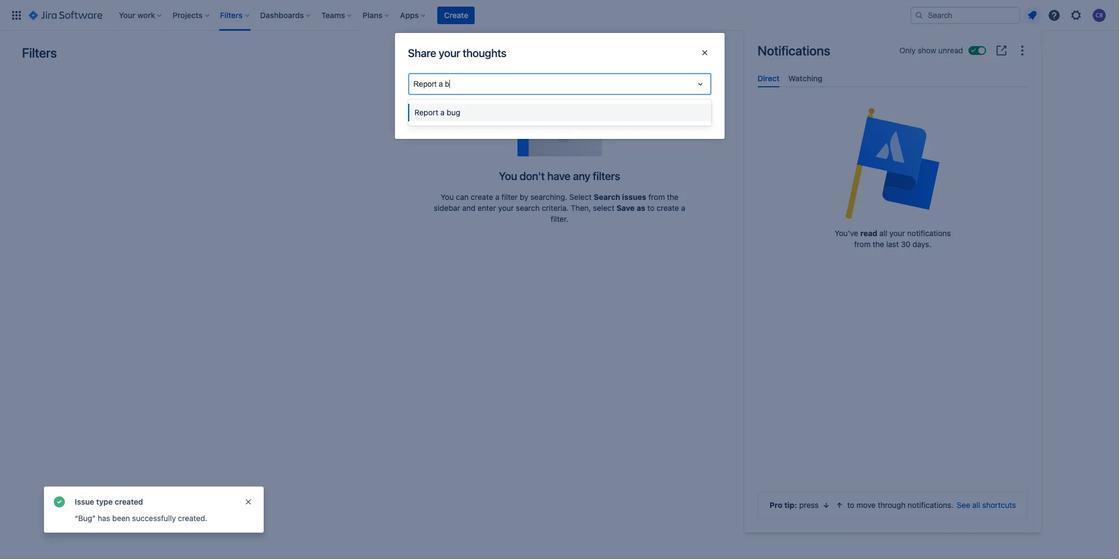 Task type: describe. For each thing, give the bounding box(es) containing it.
dismiss image
[[244, 498, 253, 507]]

to for create
[[647, 203, 655, 213]]

cancel button
[[601, 108, 639, 126]]

all your notifications from the last 30 days.
[[854, 229, 951, 249]]

a inside to create a filter.
[[681, 203, 685, 213]]

primary element
[[7, 0, 910, 30]]

been
[[112, 514, 130, 523]]

filter.
[[551, 214, 569, 224]]

direct
[[758, 74, 780, 83]]

1 vertical spatial a
[[495, 192, 499, 202]]

enter
[[478, 203, 496, 213]]

direct tab panel
[[753, 87, 1032, 97]]

watching
[[788, 74, 823, 83]]

type
[[96, 497, 113, 507]]

create inside to create a filter.
[[657, 203, 679, 213]]

all inside all your notifications from the last 30 days.
[[880, 229, 887, 238]]

see all shortcuts
[[957, 500, 1016, 510]]

open notifications in a new tab image
[[995, 44, 1008, 57]]

press
[[799, 500, 819, 510]]

pro tip: press
[[770, 500, 819, 510]]

close modal image
[[698, 46, 711, 59]]

create banner
[[0, 0, 1119, 31]]

as
[[637, 203, 645, 213]]

open image
[[694, 77, 707, 91]]

notifications
[[758, 43, 830, 58]]

issue type created
[[75, 497, 143, 507]]

issues
[[622, 192, 646, 202]]

cancel
[[608, 112, 633, 121]]

filters
[[593, 170, 620, 182]]

share your thoughts
[[408, 46, 506, 59]]

can
[[456, 192, 469, 202]]

through
[[878, 500, 906, 510]]

criteria.
[[542, 203, 569, 213]]

don't
[[520, 170, 545, 182]]

move
[[857, 500, 876, 510]]

search image
[[915, 11, 924, 20]]

pro
[[770, 500, 783, 510]]

save
[[617, 203, 635, 213]]

sidebar
[[434, 203, 460, 213]]

to create a filter.
[[551, 203, 685, 224]]

share
[[408, 46, 436, 59]]

notifications image
[[1026, 9, 1039, 22]]

select
[[593, 203, 614, 213]]

shortcuts
[[982, 500, 1016, 510]]

created.
[[178, 514, 207, 523]]

see
[[957, 500, 970, 510]]

you've read
[[835, 229, 877, 238]]

success image
[[53, 496, 66, 509]]

last
[[886, 240, 899, 249]]



Task type: vqa. For each thing, say whether or not it's contained in the screenshot.
first Open field configuration image
no



Task type: locate. For each thing, give the bounding box(es) containing it.
1 horizontal spatial the
[[873, 240, 884, 249]]

from inside from the sidebar and enter your search criteria. then, select
[[648, 192, 665, 202]]

create up enter
[[471, 192, 493, 202]]

0 vertical spatial to
[[647, 203, 655, 213]]

save as
[[617, 203, 645, 213]]

the right issues
[[667, 192, 678, 202]]

unread
[[938, 46, 963, 55]]

tab list
[[753, 69, 1032, 87]]

you don't have any filters
[[499, 170, 620, 182]]

your inside all your notifications from the last 30 days.
[[889, 229, 905, 238]]

1 horizontal spatial create
[[657, 203, 679, 213]]

select
[[569, 192, 592, 202]]

1 vertical spatial from
[[854, 240, 871, 249]]

2 vertical spatial your
[[889, 229, 905, 238]]

report a bug
[[415, 108, 460, 117]]

to
[[647, 203, 655, 213], [847, 500, 854, 510]]

30
[[901, 240, 911, 249]]

to right arrow up image
[[847, 500, 854, 510]]

"bug" has been successfully created.
[[75, 514, 207, 523]]

see all shortcuts button
[[957, 500, 1016, 511]]

1 vertical spatial you
[[441, 192, 454, 202]]

have
[[547, 170, 570, 182]]

1 horizontal spatial you
[[499, 170, 517, 182]]

tip:
[[784, 500, 797, 510]]

issue
[[75, 497, 94, 507]]

you up filter
[[499, 170, 517, 182]]

a right as
[[681, 203, 685, 213]]

0 vertical spatial from
[[648, 192, 665, 202]]

tab list containing direct
[[753, 69, 1032, 87]]

successfully
[[132, 514, 176, 523]]

0 horizontal spatial the
[[667, 192, 678, 202]]

from right issues
[[648, 192, 665, 202]]

you
[[499, 170, 517, 182], [441, 192, 454, 202]]

1 vertical spatial to
[[847, 500, 854, 510]]

0 horizontal spatial your
[[439, 46, 460, 59]]

all right see
[[972, 500, 980, 510]]

None text field
[[413, 80, 450, 88]]

the inside all your notifications from the last 30 days.
[[873, 240, 884, 249]]

all up last
[[880, 229, 887, 238]]

0 vertical spatial all
[[880, 229, 887, 238]]

then,
[[571, 203, 591, 213]]

arrow up image
[[835, 501, 844, 510]]

from
[[648, 192, 665, 202], [854, 240, 871, 249]]

1 vertical spatial create
[[657, 203, 679, 213]]

0 vertical spatial your
[[439, 46, 460, 59]]

0 vertical spatial a
[[440, 108, 445, 117]]

report
[[415, 108, 438, 117]]

notifications
[[907, 229, 951, 238]]

only show unread
[[899, 46, 963, 55]]

to right as
[[647, 203, 655, 213]]

your right share
[[439, 46, 460, 59]]

you for you can create a filter by searching. select search issues
[[441, 192, 454, 202]]

filters
[[22, 45, 57, 60]]

2 horizontal spatial your
[[889, 229, 905, 238]]

1 horizontal spatial to
[[847, 500, 854, 510]]

you can create a filter by searching. select search issues
[[441, 192, 646, 202]]

notifications dialog
[[744, 29, 1041, 533]]

show
[[918, 46, 936, 55]]

0 vertical spatial create
[[471, 192, 493, 202]]

filter
[[501, 192, 518, 202]]

you've
[[835, 229, 858, 238]]

1 horizontal spatial your
[[498, 203, 514, 213]]

you for you don't have any filters
[[499, 170, 517, 182]]

create
[[471, 192, 493, 202], [657, 203, 679, 213]]

from inside all your notifications from the last 30 days.
[[854, 240, 871, 249]]

your
[[439, 46, 460, 59], [498, 203, 514, 213], [889, 229, 905, 238]]

only
[[899, 46, 916, 55]]

any
[[573, 170, 590, 182]]

created
[[115, 497, 143, 507]]

0 horizontal spatial to
[[647, 203, 655, 213]]

jira software image
[[29, 9, 102, 22], [29, 9, 102, 22]]

a left filter
[[495, 192, 499, 202]]

your up last
[[889, 229, 905, 238]]

from down you've read
[[854, 240, 871, 249]]

create
[[444, 10, 468, 20]]

arrow down image
[[822, 501, 831, 510]]

the
[[667, 192, 678, 202], [873, 240, 884, 249]]

you up sidebar
[[441, 192, 454, 202]]

1 horizontal spatial a
[[495, 192, 499, 202]]

all
[[880, 229, 887, 238], [972, 500, 980, 510]]

2 horizontal spatial a
[[681, 203, 685, 213]]

your for all your notifications from the last 30 days.
[[889, 229, 905, 238]]

0 horizontal spatial from
[[648, 192, 665, 202]]

your for share your thoughts
[[439, 46, 460, 59]]

searching.
[[530, 192, 567, 202]]

2 vertical spatial a
[[681, 203, 685, 213]]

from the sidebar and enter your search criteria. then, select
[[434, 192, 678, 213]]

0 horizontal spatial all
[[880, 229, 887, 238]]

your inside from the sidebar and enter your search criteria. then, select
[[498, 203, 514, 213]]

a
[[440, 108, 445, 117], [495, 192, 499, 202], [681, 203, 685, 213]]

1 vertical spatial the
[[873, 240, 884, 249]]

the inside from the sidebar and enter your search criteria. then, select
[[667, 192, 678, 202]]

1 vertical spatial all
[[972, 500, 980, 510]]

0 horizontal spatial you
[[441, 192, 454, 202]]

create button
[[437, 6, 475, 24]]

search
[[516, 203, 540, 213]]

and
[[462, 203, 476, 213]]

read
[[860, 229, 877, 238]]

by
[[520, 192, 528, 202]]

0 horizontal spatial create
[[471, 192, 493, 202]]

"bug"
[[75, 514, 96, 523]]

to inside to create a filter.
[[647, 203, 655, 213]]

1 horizontal spatial from
[[854, 240, 871, 249]]

the left last
[[873, 240, 884, 249]]

search
[[594, 192, 620, 202]]

your down filter
[[498, 203, 514, 213]]

0 horizontal spatial a
[[440, 108, 445, 117]]

bug
[[447, 108, 460, 117]]

to move through notifications.
[[847, 500, 954, 510]]

0 vertical spatial you
[[499, 170, 517, 182]]

to inside notifications dialog
[[847, 500, 854, 510]]

Search field
[[910, 6, 1020, 24]]

all inside button
[[972, 500, 980, 510]]

a left bug at the left
[[440, 108, 445, 117]]

thoughts
[[463, 46, 506, 59]]

1 horizontal spatial all
[[972, 500, 980, 510]]

1 vertical spatial your
[[498, 203, 514, 213]]

create right as
[[657, 203, 679, 213]]

to for move
[[847, 500, 854, 510]]

has
[[98, 514, 110, 523]]

tab list inside notifications dialog
[[753, 69, 1032, 87]]

days.
[[913, 240, 931, 249]]

notifications.
[[908, 500, 954, 510]]

0 vertical spatial the
[[667, 192, 678, 202]]



